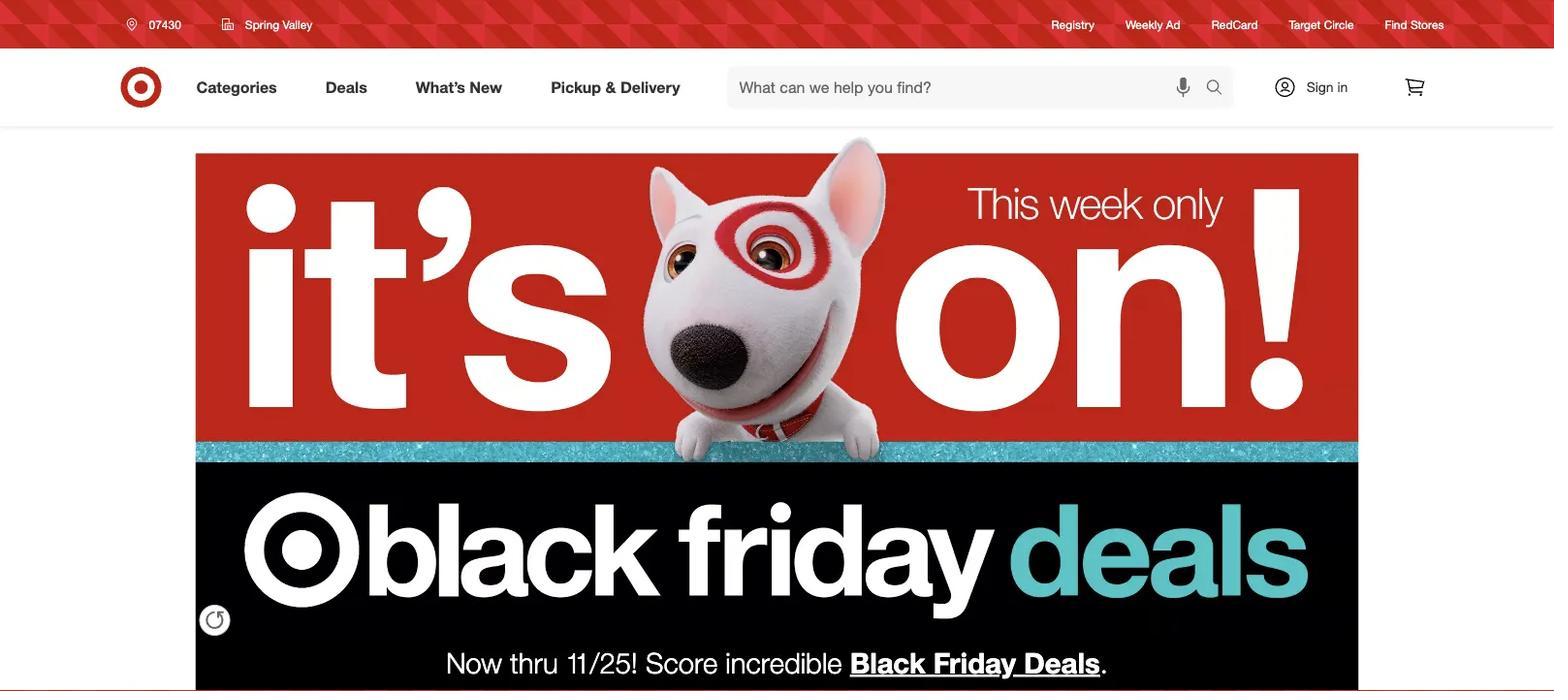 Task type: vqa. For each thing, say whether or not it's contained in the screenshot.
delivery on the left of the page
yes



Task type: locate. For each thing, give the bounding box(es) containing it.
now
[[446, 645, 502, 680]]

redcard link
[[1212, 16, 1258, 33]]

black
[[850, 645, 925, 680]]

now thru 11 /25! score incredible black friday deals .
[[446, 645, 1108, 680]]

target circle
[[1289, 17, 1354, 31]]

0 vertical spatial deals
[[325, 78, 367, 97]]

ad
[[1166, 17, 1181, 31]]

incredible
[[725, 645, 842, 680]]

deals left what's
[[325, 78, 367, 97]]

.
[[1100, 645, 1108, 680]]

11
[[566, 645, 590, 680]]

thru
[[510, 645, 558, 680]]

1 horizontal spatial deals
[[1024, 645, 1100, 680]]

circle
[[1324, 17, 1354, 31]]

what's new link
[[399, 66, 527, 109]]

find stores
[[1385, 17, 1444, 31]]

what's new
[[416, 78, 502, 97]]

1 vertical spatial deals
[[1024, 645, 1100, 680]]

deals
[[325, 78, 367, 97], [1024, 645, 1100, 680]]

&
[[605, 78, 616, 97]]

deals right friday
[[1024, 645, 1100, 680]]

spring valley
[[245, 17, 312, 32]]

/25!
[[590, 645, 638, 680]]

stores
[[1411, 17, 1444, 31]]

delivery
[[620, 78, 680, 97]]

weekly ad
[[1126, 17, 1181, 31]]

valley
[[283, 17, 312, 32]]

registry
[[1051, 17, 1095, 31]]



Task type: describe. For each thing, give the bounding box(es) containing it.
0 horizontal spatial deals
[[325, 78, 367, 97]]

weekly
[[1126, 17, 1163, 31]]

search button
[[1197, 66, 1243, 112]]

what's
[[416, 78, 465, 97]]

this week only it's on! target black friday deals image
[[195, 126, 1359, 640]]

target
[[1289, 17, 1321, 31]]

pickup & delivery link
[[534, 66, 704, 109]]

sign in
[[1307, 79, 1348, 95]]

find
[[1385, 17, 1407, 31]]

spring
[[245, 17, 279, 32]]

spring valley button
[[209, 7, 325, 42]]

07430 button
[[114, 7, 202, 42]]

sign
[[1307, 79, 1334, 95]]

categories link
[[180, 66, 301, 109]]

weekly ad link
[[1126, 16, 1181, 33]]

registry link
[[1051, 16, 1095, 33]]

new
[[470, 78, 502, 97]]

score
[[646, 645, 718, 680]]

target circle link
[[1289, 16, 1354, 33]]

pickup & delivery
[[551, 78, 680, 97]]

deals link
[[309, 66, 391, 109]]

search
[[1197, 80, 1243, 98]]

redcard
[[1212, 17, 1258, 31]]

in
[[1337, 79, 1348, 95]]

sign in link
[[1257, 66, 1378, 109]]

What can we help you find? suggestions appear below search field
[[728, 66, 1210, 109]]

categories
[[196, 78, 277, 97]]

pickup
[[551, 78, 601, 97]]

friday
[[933, 645, 1016, 680]]

find stores link
[[1385, 16, 1444, 33]]

07430
[[149, 17, 181, 32]]



